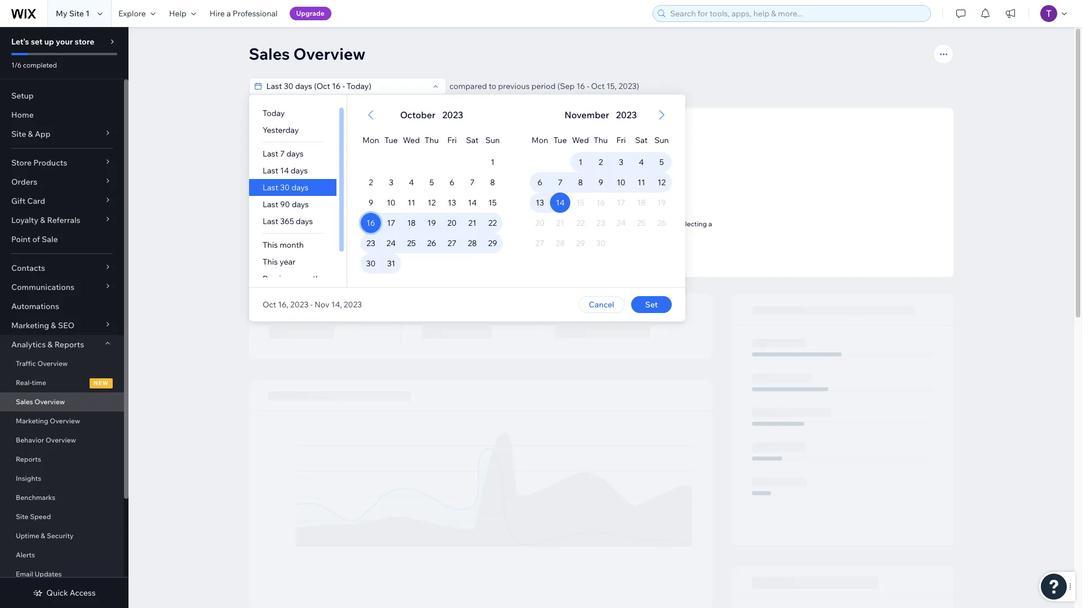 Task type: locate. For each thing, give the bounding box(es) containing it.
1 horizontal spatial 30
[[366, 259, 375, 269]]

last 30 days
[[262, 183, 308, 193]]

0 vertical spatial -
[[587, 81, 589, 91]]

thu for 9
[[593, 135, 607, 145]]

year
[[279, 257, 295, 267]]

thu down 'november'
[[593, 135, 607, 145]]

& for site
[[28, 129, 33, 139]]

1 vertical spatial -
[[310, 300, 313, 310]]

uptime & security link
[[0, 527, 124, 546]]

0 vertical spatial this
[[262, 240, 278, 250]]

new
[[94, 380, 109, 387]]

None field
[[263, 78, 429, 94]]

0 vertical spatial 30
[[280, 183, 289, 193]]

7 up 21
[[470, 178, 474, 188]]

10 up 17
[[386, 198, 395, 208]]

list box
[[249, 105, 346, 287]]

2 vertical spatial site
[[16, 513, 28, 521]]

uptime & security
[[16, 532, 74, 540]]

16
[[576, 81, 585, 91], [366, 218, 375, 228]]

2 last from the top
[[262, 166, 278, 176]]

month up year
[[279, 240, 303, 250]]

reports inside popup button
[[54, 340, 84, 350]]

sidebar element
[[0, 27, 128, 609]]

1 horizontal spatial oct
[[591, 81, 605, 91]]

site left speed
[[16, 513, 28, 521]]

90
[[280, 200, 290, 210]]

1 vertical spatial 16
[[366, 218, 375, 228]]

days for last 30 days
[[291, 183, 308, 193]]

days for last 90 days
[[291, 200, 309, 210]]

0 vertical spatial reports
[[54, 340, 84, 350]]

alert down 'compared'
[[396, 108, 466, 122]]

last up last 14 days
[[262, 149, 278, 159]]

behavior overview
[[16, 436, 76, 445]]

sales
[[249, 44, 290, 64], [16, 398, 33, 406]]

mon tue wed thu down 'november'
[[531, 135, 607, 145]]

1 horizontal spatial wed
[[572, 135, 589, 145]]

& for marketing
[[51, 321, 56, 331]]

sales up 'on'
[[615, 206, 634, 216]]

site inside dropdown button
[[11, 129, 26, 139]]

2023 right 16,
[[290, 300, 308, 310]]

days right the 365
[[296, 216, 313, 227]]

site right my on the left top of page
[[69, 8, 84, 19]]

0 vertical spatial time
[[593, 228, 607, 237]]

orders
[[11, 177, 37, 187]]

1 horizontal spatial fri
[[616, 135, 625, 145]]

9 up enough
[[598, 178, 603, 188]]

0 horizontal spatial reports
[[16, 455, 41, 464]]

sun
[[485, 135, 500, 145], [654, 135, 669, 145]]

oct left "15,"
[[591, 81, 605, 91]]

2 tue from the left
[[553, 135, 567, 145]]

6
[[449, 178, 454, 188], [537, 178, 542, 188]]

14 inside tuesday, november 14, 2023 cell
[[555, 198, 564, 208]]

oct left 16,
[[262, 300, 276, 310]]

alerts link
[[0, 546, 124, 565]]

& inside uptime & security link
[[41, 532, 45, 540]]

1 horizontal spatial your
[[522, 220, 536, 228]]

24
[[386, 238, 395, 249]]

time inside not enough sales looks like your site didn't have any sales on those dates. try selecting a longer time period.
[[593, 228, 607, 237]]

marketing for marketing & seo
[[11, 321, 49, 331]]

& inside analytics & reports popup button
[[48, 340, 53, 350]]

8 up 15
[[490, 178, 495, 188]]

& right loyalty
[[40, 215, 45, 225]]

0 horizontal spatial sales
[[16, 398, 33, 406]]

2023
[[442, 109, 463, 121], [616, 109, 637, 121], [290, 300, 308, 310], [343, 300, 362, 310]]

sat for 7
[[466, 135, 478, 145]]

this up this year
[[262, 240, 278, 250]]

1 sat from the left
[[466, 135, 478, 145]]

& inside site & app dropdown button
[[28, 129, 33, 139]]

overview down "analytics & reports"
[[37, 360, 68, 368]]

1 alert from the left
[[396, 108, 466, 122]]

time right longer at the top of the page
[[593, 228, 607, 237]]

site down home
[[11, 129, 26, 139]]

0 vertical spatial 2
[[598, 157, 603, 167]]

mon
[[362, 135, 379, 145], [531, 135, 548, 145]]

0 vertical spatial sales
[[615, 206, 634, 216]]

1 horizontal spatial mon
[[531, 135, 548, 145]]

1 mon tue wed thu from the left
[[362, 135, 438, 145]]

store products
[[11, 158, 67, 168]]

marketing
[[11, 321, 49, 331], [16, 417, 48, 425]]

2023 down 'compared'
[[442, 109, 463, 121]]

9 up monday, october 16, 2023 cell
[[368, 198, 373, 208]]

wed for 4
[[403, 135, 420, 145]]

1 horizontal spatial tue
[[553, 135, 567, 145]]

1 horizontal spatial 5
[[659, 157, 664, 167]]

7 up last 14 days
[[280, 149, 284, 159]]

1 thu from the left
[[424, 135, 438, 145]]

0 vertical spatial site
[[69, 8, 84, 19]]

0 vertical spatial marketing
[[11, 321, 49, 331]]

period.
[[609, 228, 631, 237]]

1 vertical spatial your
[[522, 220, 536, 228]]

overview down sales overview link
[[50, 417, 80, 425]]

- left nov
[[310, 300, 313, 310]]

cancel button
[[578, 296, 624, 313]]

30
[[280, 183, 289, 193], [366, 259, 375, 269]]

alert
[[396, 108, 466, 122], [561, 108, 640, 122]]

11
[[637, 178, 645, 188], [407, 198, 415, 208]]

row containing 1
[[529, 152, 671, 172]]

referrals
[[47, 215, 80, 225]]

1 vertical spatial month
[[296, 274, 320, 284]]

& right uptime
[[41, 532, 45, 540]]

mon for 6
[[531, 135, 548, 145]]

2 mon tue wed thu from the left
[[531, 135, 607, 145]]

row group
[[347, 152, 516, 287], [516, 152, 685, 287]]

marketing for marketing overview
[[16, 417, 48, 425]]

8 up not
[[578, 178, 583, 188]]

6 up 20
[[449, 178, 454, 188]]

store
[[75, 37, 94, 47]]

16,
[[278, 300, 288, 310]]

a right the hire
[[227, 8, 231, 19]]

& for loyalty
[[40, 215, 45, 225]]

16 inside cell
[[366, 218, 375, 228]]

1 fri from the left
[[447, 135, 456, 145]]

20
[[447, 218, 456, 228]]

2 sat from the left
[[635, 135, 647, 145]]

0 vertical spatial oct
[[591, 81, 605, 91]]

1 vertical spatial site
[[11, 129, 26, 139]]

4
[[639, 157, 644, 167], [409, 178, 414, 188]]

7 up tuesday, november 14, 2023 cell
[[558, 178, 562, 188]]

0 horizontal spatial tue
[[384, 135, 397, 145]]

1 horizontal spatial 6
[[537, 178, 542, 188]]

0 horizontal spatial 5
[[429, 178, 434, 188]]

1 horizontal spatial time
[[593, 228, 607, 237]]

overview up the marketing overview
[[35, 398, 65, 406]]

marketing & seo button
[[0, 316, 124, 335]]

22
[[488, 218, 497, 228]]

1 horizontal spatial sales overview
[[249, 44, 365, 64]]

0 vertical spatial 9
[[598, 178, 603, 188]]

longer
[[571, 228, 591, 237]]

2 horizontal spatial 1
[[578, 157, 582, 167]]

sales overview link
[[0, 393, 124, 412]]

store products button
[[0, 153, 124, 172]]

1 vertical spatial 12
[[427, 198, 435, 208]]

2 6 from the left
[[537, 178, 542, 188]]

0 horizontal spatial wed
[[403, 135, 420, 145]]

2 this from the top
[[262, 257, 278, 267]]

this for this month
[[262, 240, 278, 250]]

1 vertical spatial 30
[[366, 259, 375, 269]]

site speed
[[16, 513, 51, 521]]

0 horizontal spatial 3
[[389, 178, 393, 188]]

2 thu from the left
[[593, 135, 607, 145]]

sat down 'compared'
[[466, 135, 478, 145]]

contacts
[[11, 263, 45, 273]]

2 up monday, october 16, 2023 cell
[[368, 178, 373, 188]]

& down marketing & seo
[[48, 340, 53, 350]]

1 horizontal spatial -
[[587, 81, 589, 91]]

a inside 'hire a professional' link
[[227, 8, 231, 19]]

0 horizontal spatial -
[[310, 300, 313, 310]]

upgrade button
[[289, 7, 331, 20]]

mon tue wed thu down october
[[362, 135, 438, 145]]

0 vertical spatial a
[[227, 8, 231, 19]]

real-
[[16, 379, 32, 387]]

thu down october
[[424, 135, 438, 145]]

2 up enough
[[598, 157, 603, 167]]

time down traffic overview
[[32, 379, 46, 387]]

& for analytics
[[48, 340, 53, 350]]

1 grid from the left
[[347, 95, 516, 287]]

& inside 'loyalty & referrals' dropdown button
[[40, 215, 45, 225]]

1 sun from the left
[[485, 135, 500, 145]]

1 horizontal spatial sales
[[249, 44, 290, 64]]

2 grid from the left
[[516, 95, 685, 287]]

setup link
[[0, 86, 124, 105]]

row containing 30
[[360, 254, 502, 274]]

16 right (sep
[[576, 81, 585, 91]]

days right 90
[[291, 200, 309, 210]]

1 horizontal spatial sat
[[635, 135, 647, 145]]

overview for traffic overview link
[[37, 360, 68, 368]]

reports down seo
[[54, 340, 84, 350]]

2 alert from the left
[[561, 108, 640, 122]]

14 left 15
[[468, 198, 476, 208]]

0 vertical spatial 3
[[618, 157, 623, 167]]

your right up
[[56, 37, 73, 47]]

reports link
[[0, 450, 124, 469]]

sat down the 2023)
[[635, 135, 647, 145]]

1 wed from the left
[[403, 135, 420, 145]]

sales overview down upgrade button
[[249, 44, 365, 64]]

4 last from the top
[[262, 200, 278, 210]]

sales overview up the marketing overview
[[16, 398, 65, 406]]

14 up last 30 days
[[280, 166, 289, 176]]

1 vertical spatial marketing
[[16, 417, 48, 425]]

1 vertical spatial this
[[262, 257, 278, 267]]

site
[[69, 8, 84, 19], [11, 129, 26, 139], [16, 513, 28, 521]]

1 horizontal spatial 8
[[578, 178, 583, 188]]

last left the 365
[[262, 216, 278, 227]]

sale
[[42, 234, 58, 245]]

a right selecting
[[708, 220, 712, 228]]

sales overview inside sidebar element
[[16, 398, 65, 406]]

sales down "professional"
[[249, 44, 290, 64]]

13 up 20
[[448, 198, 456, 208]]

1 horizontal spatial 12
[[657, 178, 665, 188]]

uptime
[[16, 532, 39, 540]]

reports up insights on the left of page
[[16, 455, 41, 464]]

1 vertical spatial sales overview
[[16, 398, 65, 406]]

0 horizontal spatial 2
[[368, 178, 373, 188]]

alert containing october
[[396, 108, 466, 122]]

0 horizontal spatial your
[[56, 37, 73, 47]]

0 horizontal spatial 8
[[490, 178, 495, 188]]

analytics & reports button
[[0, 335, 124, 354]]

alert down "15,"
[[561, 108, 640, 122]]

- right (sep
[[587, 81, 589, 91]]

0 horizontal spatial 16
[[366, 218, 375, 228]]

1 up 15
[[490, 157, 494, 167]]

1 row group from the left
[[347, 152, 516, 287]]

month for this month
[[279, 240, 303, 250]]

1 horizontal spatial thu
[[593, 135, 607, 145]]

0 horizontal spatial sales overview
[[16, 398, 65, 406]]

12 up the dates.
[[657, 178, 665, 188]]

0 horizontal spatial 12
[[427, 198, 435, 208]]

30 down 23
[[366, 259, 375, 269]]

tue for 7
[[553, 135, 567, 145]]

products
[[33, 158, 67, 168]]

last left 90
[[262, 200, 278, 210]]

tue
[[384, 135, 397, 145], [553, 135, 567, 145]]

1 horizontal spatial 14
[[468, 198, 476, 208]]

email
[[16, 570, 33, 579]]

your right "like"
[[522, 220, 536, 228]]

grid
[[347, 95, 516, 287], [516, 95, 685, 287]]

gift
[[11, 196, 25, 206]]

1 vertical spatial 11
[[407, 198, 415, 208]]

& left seo
[[51, 321, 56, 331]]

days for last 7 days
[[286, 149, 303, 159]]

time inside sidebar element
[[32, 379, 46, 387]]

1 horizontal spatial a
[[708, 220, 712, 228]]

previous
[[498, 81, 530, 91]]

17
[[387, 218, 395, 228]]

1 horizontal spatial 3
[[618, 157, 623, 167]]

last down last 14 days
[[262, 183, 278, 193]]

wed down october
[[403, 135, 420, 145]]

quick access button
[[33, 588, 96, 599]]

last down the last 7 days
[[262, 166, 278, 176]]

6 up the "site"
[[537, 178, 542, 188]]

last
[[262, 149, 278, 159], [262, 166, 278, 176], [262, 183, 278, 193], [262, 200, 278, 210], [262, 216, 278, 227]]

row
[[360, 125, 502, 152], [529, 125, 671, 152], [529, 152, 671, 172], [360, 172, 502, 193], [529, 172, 671, 193], [360, 193, 502, 213], [529, 193, 671, 213], [360, 213, 502, 233], [529, 213, 671, 233], [360, 233, 502, 254], [529, 233, 671, 254], [360, 254, 502, 274]]

10 up 'on'
[[616, 178, 625, 188]]

1 last from the top
[[262, 149, 278, 159]]

2 mon from the left
[[531, 135, 548, 145]]

days up last 90 days
[[291, 183, 308, 193]]

compared
[[449, 81, 487, 91]]

sales inside sidebar element
[[16, 398, 33, 406]]

grid containing october
[[347, 95, 516, 287]]

days up last 14 days
[[286, 149, 303, 159]]

marketing inside popup button
[[11, 321, 49, 331]]

11 up those
[[637, 178, 645, 188]]

home
[[11, 110, 34, 120]]

security
[[47, 532, 74, 540]]

my site 1
[[56, 8, 90, 19]]

3 last from the top
[[262, 183, 278, 193]]

1 horizontal spatial 13
[[535, 198, 544, 208]]

14,
[[331, 300, 342, 310]]

1 horizontal spatial alert
[[561, 108, 640, 122]]

0 horizontal spatial oct
[[262, 300, 276, 310]]

& left app
[[28, 129, 33, 139]]

1 horizontal spatial reports
[[54, 340, 84, 350]]

site inside "link"
[[16, 513, 28, 521]]

12 up 19
[[427, 198, 435, 208]]

0 horizontal spatial mon
[[362, 135, 379, 145]]

1 mon from the left
[[362, 135, 379, 145]]

1 vertical spatial 4
[[409, 178, 414, 188]]

0 horizontal spatial sat
[[466, 135, 478, 145]]

19
[[427, 218, 436, 228]]

0 horizontal spatial 9
[[368, 198, 373, 208]]

2 sun from the left
[[654, 135, 669, 145]]

0 vertical spatial 11
[[637, 178, 645, 188]]

sales down real-
[[16, 398, 33, 406]]

1 horizontal spatial mon tue wed thu
[[531, 135, 607, 145]]

1 vertical spatial 2
[[368, 178, 373, 188]]

site speed link
[[0, 508, 124, 527]]

sales left 'on'
[[600, 220, 616, 228]]

2 horizontal spatial 14
[[555, 198, 564, 208]]

1 vertical spatial time
[[32, 379, 46, 387]]

3
[[618, 157, 623, 167], [389, 178, 393, 188]]

this
[[262, 240, 278, 250], [262, 257, 278, 267]]

month up oct 16, 2023 - nov 14, 2023
[[296, 274, 320, 284]]

any
[[587, 220, 598, 228]]

set
[[31, 37, 42, 47]]

access
[[70, 588, 96, 599]]

this month
[[262, 240, 303, 250]]

0 vertical spatial 10
[[616, 178, 625, 188]]

month for previous month
[[296, 274, 320, 284]]

14 left not
[[555, 198, 564, 208]]

overview down the marketing overview link
[[46, 436, 76, 445]]

days
[[286, 149, 303, 159], [290, 166, 307, 176], [291, 183, 308, 193], [291, 200, 309, 210], [296, 216, 313, 227]]

1 vertical spatial 5
[[429, 178, 434, 188]]

month
[[279, 240, 303, 250], [296, 274, 320, 284]]

fri for 6
[[447, 135, 456, 145]]

insights link
[[0, 469, 124, 489]]

0 vertical spatial 5
[[659, 157, 664, 167]]

1 vertical spatial 3
[[389, 178, 393, 188]]

marketing up analytics
[[11, 321, 49, 331]]

0 horizontal spatial thu
[[424, 135, 438, 145]]

row containing 16
[[360, 213, 502, 233]]

1 tue from the left
[[384, 135, 397, 145]]

fri for 10
[[616, 135, 625, 145]]

reports
[[54, 340, 84, 350], [16, 455, 41, 464]]

didn't
[[551, 220, 569, 228]]

0 horizontal spatial 30
[[280, 183, 289, 193]]

this left year
[[262, 257, 278, 267]]

13 left tuesday, november 14, 2023 cell
[[535, 198, 544, 208]]

alert containing november
[[561, 108, 640, 122]]

7
[[280, 149, 284, 159], [470, 178, 474, 188], [558, 178, 562, 188]]

2 fri from the left
[[616, 135, 625, 145]]

1 horizontal spatial 16
[[576, 81, 585, 91]]

1 vertical spatial a
[[708, 220, 712, 228]]

2 wed from the left
[[572, 135, 589, 145]]

real-time
[[16, 379, 46, 387]]

0 horizontal spatial fri
[[447, 135, 456, 145]]

1 vertical spatial sales
[[600, 220, 616, 228]]

0 vertical spatial 16
[[576, 81, 585, 91]]

0 vertical spatial your
[[56, 37, 73, 47]]

0 horizontal spatial sun
[[485, 135, 500, 145]]

2023 right 14,
[[343, 300, 362, 310]]

traffic overview link
[[0, 354, 124, 374]]

& inside marketing & seo popup button
[[51, 321, 56, 331]]

traffic
[[16, 360, 36, 368]]

1 down 'november'
[[578, 157, 582, 167]]

0 horizontal spatial mon tue wed thu
[[362, 135, 438, 145]]

help
[[169, 8, 186, 19]]

sat for 11
[[635, 135, 647, 145]]

marketing up behavior
[[16, 417, 48, 425]]

0 vertical spatial month
[[279, 240, 303, 250]]

5 last from the top
[[262, 216, 278, 227]]

1 horizontal spatial 2
[[598, 157, 603, 167]]

email updates link
[[0, 565, 124, 584]]

1 this from the top
[[262, 240, 278, 250]]

wed down 'november'
[[572, 135, 589, 145]]

30 up 90
[[280, 183, 289, 193]]

days up last 30 days
[[290, 166, 307, 176]]

yesterday
[[262, 125, 299, 135]]

11 up 18
[[407, 198, 415, 208]]

16 left 17
[[366, 218, 375, 228]]

1 right my on the left top of page
[[86, 8, 90, 19]]



Task type: describe. For each thing, give the bounding box(es) containing it.
november
[[564, 109, 609, 121]]

1 horizontal spatial 7
[[470, 178, 474, 188]]

hire
[[210, 8, 225, 19]]

hire a professional
[[210, 8, 278, 19]]

of
[[32, 234, 40, 245]]

site
[[538, 220, 549, 228]]

quick
[[46, 588, 68, 599]]

point of sale
[[11, 234, 58, 245]]

your inside sidebar element
[[56, 37, 73, 47]]

gift card
[[11, 196, 45, 206]]

set
[[645, 300, 658, 310]]

let's set up your store
[[11, 37, 94, 47]]

1 horizontal spatial 1
[[490, 157, 494, 167]]

page skeleton image
[[249, 294, 953, 609]]

last 7 days
[[262, 149, 303, 159]]

1 6 from the left
[[449, 178, 454, 188]]

orders button
[[0, 172, 124, 192]]

thu for 5
[[424, 135, 438, 145]]

not
[[568, 206, 582, 216]]

insights
[[16, 475, 41, 483]]

2 8 from the left
[[578, 178, 583, 188]]

last 14 days
[[262, 166, 307, 176]]

21
[[468, 218, 476, 228]]

1 horizontal spatial 10
[[616, 178, 625, 188]]

previous
[[262, 274, 294, 284]]

updates
[[35, 570, 62, 579]]

row containing 2
[[360, 172, 502, 193]]

selecting
[[678, 220, 707, 228]]

your inside not enough sales looks like your site didn't have any sales on those dates. try selecting a longer time period.
[[522, 220, 536, 228]]

2 13 from the left
[[535, 198, 544, 208]]

mon tue wed thu for 3
[[362, 135, 438, 145]]

this year
[[262, 257, 295, 267]]

seo
[[58, 321, 74, 331]]

18
[[407, 218, 415, 228]]

overview down upgrade button
[[293, 44, 365, 64]]

marketing & seo
[[11, 321, 74, 331]]

alerts
[[16, 551, 35, 560]]

setup
[[11, 91, 34, 101]]

cancel
[[589, 300, 614, 310]]

analytics
[[11, 340, 46, 350]]

row containing 9
[[360, 193, 502, 213]]

2023 down the 2023)
[[616, 109, 637, 121]]

site for site speed
[[16, 513, 28, 521]]

sun for 12
[[654, 135, 669, 145]]

0 vertical spatial 4
[[639, 157, 644, 167]]

site & app
[[11, 129, 50, 139]]

period
[[531, 81, 556, 91]]

to
[[489, 81, 496, 91]]

days for last 14 days
[[290, 166, 307, 176]]

previous month
[[262, 274, 320, 284]]

grid containing november
[[516, 95, 685, 287]]

set button
[[631, 296, 671, 313]]

last 365 days
[[262, 216, 313, 227]]

tue for 3
[[384, 135, 397, 145]]

looks
[[490, 220, 509, 228]]

let's
[[11, 37, 29, 47]]

27
[[447, 238, 456, 249]]

mon tue wed thu for 7
[[531, 135, 607, 145]]

my
[[56, 8, 67, 19]]

loyalty & referrals
[[11, 215, 80, 225]]

row containing 23
[[360, 233, 502, 254]]

last for last 7 days
[[262, 149, 278, 159]]

dates.
[[646, 220, 665, 228]]

(sep
[[557, 81, 575, 91]]

analytics & reports
[[11, 340, 84, 350]]

1 horizontal spatial 11
[[637, 178, 645, 188]]

1/6 completed
[[11, 61, 57, 69]]

last for last 365 days
[[262, 216, 278, 227]]

benchmarks link
[[0, 489, 124, 508]]

traffic overview
[[16, 360, 68, 368]]

0 horizontal spatial 14
[[280, 166, 289, 176]]

not enough sales looks like your site didn't have any sales on those dates. try selecting a longer time period.
[[490, 206, 712, 237]]

mon for 2
[[362, 135, 379, 145]]

card
[[27, 196, 45, 206]]

sun for 8
[[485, 135, 500, 145]]

enough
[[584, 206, 613, 216]]

loyalty & referrals button
[[0, 211, 124, 230]]

0 vertical spatial 12
[[657, 178, 665, 188]]

0 vertical spatial sales overview
[[249, 44, 365, 64]]

overview for behavior overview link
[[46, 436, 76, 445]]

today
[[262, 108, 285, 118]]

2 horizontal spatial 7
[[558, 178, 562, 188]]

store
[[11, 158, 32, 168]]

1 13 from the left
[[448, 198, 456, 208]]

1 horizontal spatial 9
[[598, 178, 603, 188]]

on
[[617, 220, 625, 228]]

1/6
[[11, 61, 21, 69]]

this for this year
[[262, 257, 278, 267]]

overview for sales overview link
[[35, 398, 65, 406]]

explore
[[118, 8, 146, 19]]

0 vertical spatial sales
[[249, 44, 290, 64]]

site for site & app
[[11, 129, 26, 139]]

last 90 days
[[262, 200, 309, 210]]

overview for the marketing overview link
[[50, 417, 80, 425]]

Search for tools, apps, help & more... field
[[667, 6, 927, 21]]

last for last 30 days
[[262, 183, 278, 193]]

25
[[407, 238, 416, 249]]

a inside not enough sales looks like your site didn't have any sales on those dates. try selecting a longer time period.
[[708, 220, 712, 228]]

29
[[488, 238, 497, 249]]

list box containing today
[[249, 105, 346, 287]]

0 horizontal spatial 1
[[86, 8, 90, 19]]

31
[[387, 259, 395, 269]]

row containing 6
[[529, 172, 671, 193]]

app
[[35, 129, 50, 139]]

professional
[[233, 8, 278, 19]]

upgrade
[[296, 9, 324, 17]]

1 vertical spatial 9
[[368, 198, 373, 208]]

0 horizontal spatial 11
[[407, 198, 415, 208]]

hire a professional link
[[203, 0, 284, 27]]

7 inside list box
[[280, 149, 284, 159]]

1 vertical spatial 10
[[386, 198, 395, 208]]

1 8 from the left
[[490, 178, 495, 188]]

try
[[667, 220, 676, 228]]

benchmarks
[[16, 494, 55, 502]]

marketing overview
[[16, 417, 80, 425]]

& for uptime
[[41, 532, 45, 540]]

quick access
[[46, 588, 96, 599]]

tuesday, november 14, 2023 cell
[[550, 193, 570, 213]]

1 vertical spatial reports
[[16, 455, 41, 464]]

days for last 365 days
[[296, 216, 313, 227]]

15
[[488, 198, 496, 208]]

last for last 90 days
[[262, 200, 278, 210]]

15,
[[606, 81, 617, 91]]

automations link
[[0, 297, 124, 316]]

site & app button
[[0, 125, 124, 144]]

point of sale link
[[0, 230, 124, 249]]

behavior overview link
[[0, 431, 124, 450]]

0 horizontal spatial 4
[[409, 178, 414, 188]]

wed for 8
[[572, 135, 589, 145]]

home link
[[0, 105, 124, 125]]

automations
[[11, 302, 59, 312]]

row containing 13
[[529, 193, 671, 213]]

last for last 14 days
[[262, 166, 278, 176]]

2 row group from the left
[[516, 152, 685, 287]]

28
[[467, 238, 477, 249]]

monday, october 16, 2023 cell
[[360, 213, 381, 233]]



Task type: vqa. For each thing, say whether or not it's contained in the screenshot.


